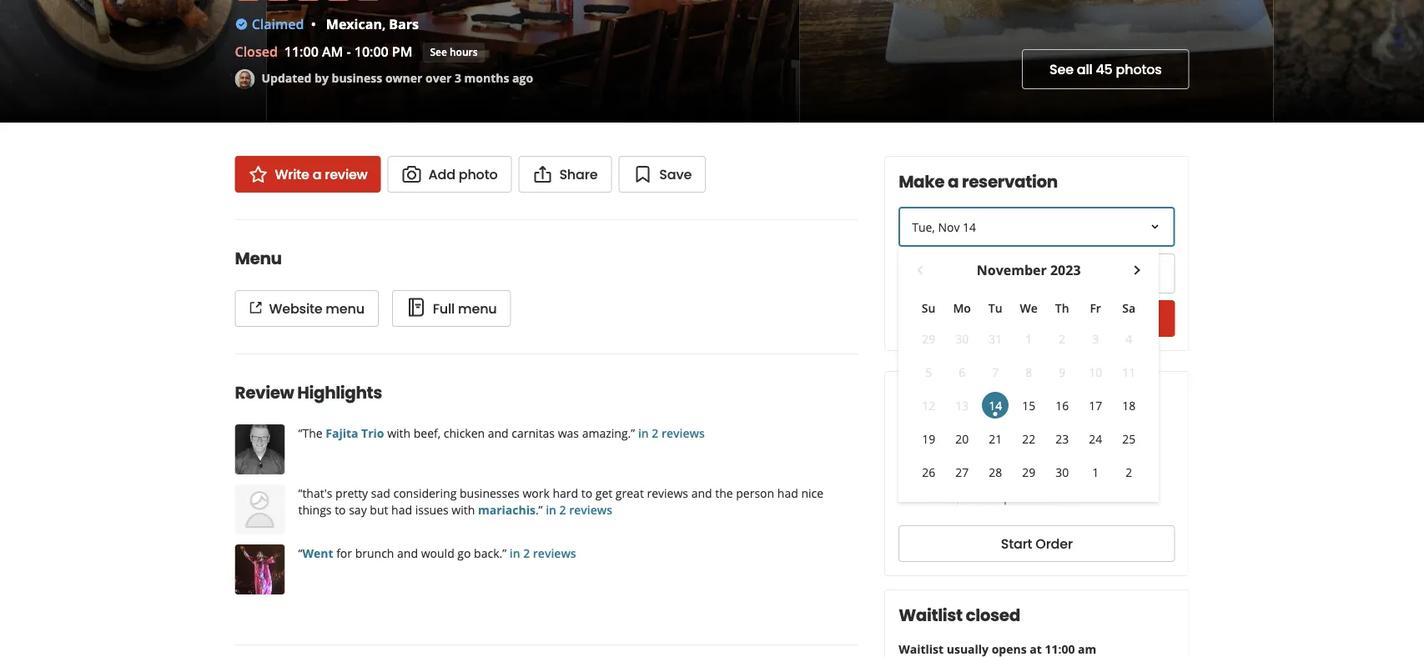 Task type: describe. For each thing, give the bounding box(es) containing it.
" for that's pretty sad considering businesses work hard to get great reviews and the person had nice things to say but had issues with
[[298, 485, 302, 501]]

1 horizontal spatial 11:00
[[1045, 641, 1075, 657]]

back.
[[474, 545, 503, 561]]

sad
[[371, 485, 390, 501]]

review
[[235, 381, 294, 405]]

0 horizontal spatial had
[[391, 502, 412, 518]]

29 inside cell
[[922, 331, 936, 347]]

2 vertical spatial in 2 reviews button
[[507, 545, 576, 561]]

review highlights
[[235, 381, 382, 405]]

marc p. image
[[235, 545, 285, 595]]

20
[[956, 431, 969, 447]]

tue nov 7, 2023 cell
[[982, 359, 1009, 386]]

write
[[275, 165, 309, 184]]

that's
[[302, 485, 333, 501]]

24 save outline v2 image
[[633, 164, 653, 184]]

beef,
[[414, 425, 441, 441]]

review
[[325, 165, 368, 184]]

1 horizontal spatial 30
[[1056, 464, 1069, 480]]

considering
[[393, 485, 457, 501]]

9
[[1059, 364, 1066, 380]]

reservation
[[962, 170, 1058, 194]]

" went for brunch and would go back. " in 2 reviews
[[298, 545, 576, 561]]

photo of tulum mexican restaurant and tequila bar - austin, tx, us. mexican martini and it comes with a shaker! image
[[1274, 0, 1425, 123]]

add photo
[[429, 165, 498, 184]]

24 camera v2 image
[[402, 164, 422, 184]]

sat nov 11, 2023 cell
[[1116, 359, 1143, 386]]

" the fajita trio with beef, chicken and carnitas was amazing. " in 2 reviews
[[298, 425, 705, 441]]

we
[[1020, 300, 1038, 316]]

mariachis . " in 2 reviews
[[478, 502, 613, 518]]

2 inside "cell"
[[1126, 464, 1133, 480]]

0 horizontal spatial to
[[335, 502, 346, 518]]

full menu
[[433, 299, 497, 318]]

waitlist closed
[[899, 604, 1021, 628]]

tue oct 31, 2023 cell
[[982, 325, 1009, 352]]

24 menu v2 image
[[406, 297, 426, 317]]

fajita trio button
[[326, 425, 384, 441]]

a for table
[[1028, 310, 1037, 328]]

15
[[1022, 398, 1036, 414]]

months
[[464, 70, 509, 86]]

website
[[269, 299, 322, 318]]

see all 45 photos
[[1050, 60, 1162, 79]]

row containing 12
[[912, 389, 1146, 422]]

claimed
[[252, 15, 304, 33]]

mexican
[[326, 15, 382, 33]]

0 horizontal spatial "
[[503, 545, 507, 561]]

chicken
[[444, 425, 485, 441]]

mon nov 13, 2023 cell
[[949, 392, 976, 419]]

waitlist usually opens at 11:00 am
[[899, 641, 1097, 657]]

wed nov 1, 2023 cell
[[1016, 325, 1042, 352]]

-
[[347, 43, 351, 61]]

2 inside cell
[[1059, 331, 1066, 347]]

issues
[[415, 502, 449, 518]]

photo of tulum mexican restaurant and tequila bar - austin, tx, us. fajitas caribenas! image
[[0, 0, 267, 123]]

takeout
[[992, 430, 1044, 448]]

15-
[[1028, 489, 1045, 505]]

thu nov 2, 2023 cell
[[1049, 325, 1076, 352]]

updated
[[262, 70, 312, 86]]

over
[[426, 70, 452, 86]]

write a review
[[275, 165, 368, 184]]

updated by business owner over 3 months ago
[[262, 70, 533, 86]]

Select a date text field
[[899, 207, 1175, 247]]

mo
[[953, 300, 971, 316]]

fr
[[1090, 300, 1101, 316]]

great
[[616, 485, 644, 501]]

reviews down mariachis . " in 2 reviews
[[533, 545, 576, 561]]

fees
[[919, 489, 945, 505]]

no
[[899, 489, 916, 505]]

amazing.
[[582, 425, 631, 441]]

24
[[1089, 431, 1103, 447]]

but
[[370, 502, 388, 518]]

0 vertical spatial had
[[778, 485, 798, 501]]

0 vertical spatial with
[[387, 425, 411, 441]]

highlights
[[297, 381, 382, 405]]

th
[[1055, 300, 1070, 316]]

reviews down get
[[569, 502, 613, 518]]

am
[[1078, 641, 1097, 657]]

start order button
[[899, 526, 1175, 562]]

work
[[523, 485, 550, 501]]

get
[[596, 485, 613, 501]]

carnitas
[[512, 425, 555, 441]]

waitlist for waitlist closed
[[899, 604, 963, 628]]

review highlights element
[[208, 354, 871, 618]]

hours
[[450, 45, 478, 59]]

fri dec 1, 2023 cell
[[1083, 459, 1109, 486]]

in right .
[[546, 502, 557, 518]]

2023
[[1051, 261, 1081, 279]]

with inside " that's pretty sad considering businesses work hard to get great reviews and the person had nice things to say but had issues with
[[452, 502, 475, 518]]

22
[[1022, 431, 1036, 447]]

went button
[[302, 545, 333, 561]]

website menu
[[269, 299, 365, 318]]

sat nov 4, 2023 cell
[[1116, 325, 1143, 352]]

menu
[[235, 247, 282, 270]]

row containing 19
[[912, 422, 1146, 456]]

7
[[992, 364, 999, 380]]

row containing su
[[912, 294, 1146, 322]]

3 inside "cell"
[[1093, 331, 1099, 347]]

see for see all 45 photos
[[1050, 60, 1074, 79]]

27
[[956, 464, 969, 480]]

31
[[989, 331, 1002, 347]]

businesses
[[460, 485, 520, 501]]

full
[[433, 299, 455, 318]]

share
[[559, 165, 598, 184]]

1 horizontal spatial and
[[488, 425, 509, 441]]

mexican link
[[326, 15, 382, 33]]

8
[[1026, 364, 1032, 380]]

photo of tulum mexican restaurant and tequila bar - austin, tx, us. image
[[267, 0, 800, 123]]

16
[[1056, 398, 1069, 414]]

business
[[332, 70, 382, 86]]

takeout tab panel
[[899, 462, 1058, 469]]

sat dec 2, 2023 cell
[[1116, 459, 1143, 486]]

sun nov 5, 2023 cell
[[916, 359, 942, 386]]

24 star v2 image
[[248, 164, 268, 184]]

website menu link
[[235, 290, 379, 327]]

make a reservation
[[899, 170, 1058, 194]]

wed nov 8, 2023 cell
[[1016, 359, 1042, 386]]

fri nov 3, 2023 cell
[[1083, 325, 1109, 352]]

order inside button
[[1036, 535, 1073, 554]]

location & hours element
[[235, 645, 858, 658]]

23
[[1056, 431, 1069, 447]]

su
[[922, 300, 936, 316]]

by
[[315, 70, 329, 86]]

see hours link
[[423, 43, 485, 63]]

" for the
[[298, 425, 302, 441]]

sun oct 29, 2023 cell
[[916, 325, 942, 352]]

owner
[[385, 70, 423, 86]]

21
[[989, 431, 1002, 447]]

see for see hours
[[430, 45, 447, 59]]

13
[[956, 398, 969, 414]]

row containing 26
[[912, 456, 1146, 489]]

0 vertical spatial "
[[631, 425, 635, 441]]



Task type: vqa. For each thing, say whether or not it's contained in the screenshot.
experience to the bottom
no



Task type: locate. For each thing, give the bounding box(es) containing it.
2 down hard
[[560, 502, 566, 518]]

1 for fri dec 1, 2023 cell
[[1093, 464, 1099, 480]]

mon nov 6, 2023 cell
[[949, 359, 976, 386]]

waitlist for waitlist usually opens at 11:00 am
[[899, 641, 944, 657]]

0 horizontal spatial menu
[[326, 299, 365, 318]]

24 share v2 image
[[533, 164, 553, 184]]

1 vertical spatial waitlist
[[899, 641, 944, 657]]

add
[[429, 165, 456, 184]]

a right find
[[1028, 310, 1037, 328]]

all
[[1077, 60, 1093, 79]]

0 vertical spatial 25
[[1123, 431, 1136, 447]]

reviews right the amazing.
[[662, 425, 705, 441]]

5
[[926, 364, 932, 380]]

a for reservation
[[948, 170, 959, 194]]

30
[[956, 331, 969, 347], [1056, 464, 1069, 480]]

photo of tulum mexican restaurant and tequila bar - austin, tx, us. sopapillas image
[[800, 0, 1274, 123]]

row containing 5
[[912, 356, 1146, 389]]

tue nov 14, 2023 cell
[[979, 389, 1012, 422]]

trio
[[361, 425, 384, 441]]

and right chicken
[[488, 425, 509, 441]]

0 horizontal spatial order
[[899, 386, 946, 409]]

november 2023 grid
[[912, 260, 1146, 489]]

to
[[581, 485, 593, 501], [335, 502, 346, 518]]

30 inside cell
[[956, 331, 969, 347]]

menu element
[[208, 219, 858, 327]]

" up great at the left of the page
[[631, 425, 635, 441]]

1 vertical spatial and
[[692, 485, 712, 501]]

1 vertical spatial 11:00
[[1045, 641, 1075, 657]]

with right trio
[[387, 425, 411, 441]]

1 vertical spatial order
[[1036, 535, 1073, 554]]

0 horizontal spatial 3
[[455, 70, 461, 86]]

sa
[[1123, 300, 1136, 316]]

2 waitlist from the top
[[899, 641, 944, 657]]

in 2 reviews button
[[635, 425, 705, 441], [543, 502, 613, 518], [507, 545, 576, 561]]

0 horizontal spatial with
[[387, 425, 411, 441]]

christinr h. image
[[235, 485, 285, 535]]

1 horizontal spatial 25
[[1123, 431, 1136, 447]]

0 vertical spatial 11:00
[[284, 43, 319, 61]]

write a review link
[[235, 156, 381, 193]]

2 " from the top
[[298, 485, 302, 501]]

2 vertical spatial and
[[397, 545, 418, 561]]

1 inside fri dec 1, 2023 cell
[[1093, 464, 1099, 480]]

with
[[387, 425, 411, 441], [452, 502, 475, 518]]

had left nice
[[778, 485, 798, 501]]

1 vertical spatial 3
[[1093, 331, 1099, 347]]

a right make
[[948, 170, 959, 194]]

tu
[[989, 300, 1003, 316]]

29
[[922, 331, 936, 347], [1022, 464, 1036, 480]]

" up 'things'
[[298, 485, 302, 501]]

would
[[421, 545, 455, 561]]

1 horizontal spatial "
[[539, 502, 543, 518]]

1 horizontal spatial menu
[[458, 299, 497, 318]]

2 right back.
[[523, 545, 530, 561]]

" right go
[[503, 545, 507, 561]]

1 horizontal spatial 3
[[1093, 331, 1099, 347]]

2 vertical spatial "
[[298, 545, 302, 561]]

" down work at the bottom left of page
[[539, 502, 543, 518]]

0 vertical spatial 29
[[922, 331, 936, 347]]

1 horizontal spatial to
[[581, 485, 593, 501]]

0 vertical spatial 30
[[956, 331, 969, 347]]

region containing "
[[222, 425, 871, 595]]

1 vertical spatial 29
[[1022, 464, 1036, 480]]

19
[[922, 431, 936, 447]]

1 for wed nov 1, 2023 cell
[[1026, 331, 1032, 347]]

2 row from the top
[[912, 322, 1146, 356]]

2 horizontal spatial "
[[631, 425, 635, 441]]

and inside " that's pretty sad considering businesses work hard to get great reviews and the person had nice things to say but had issues with
[[692, 485, 712, 501]]

start order
[[1001, 535, 1073, 554]]

1 horizontal spatial 29
[[1022, 464, 1036, 480]]

a for review
[[313, 165, 322, 184]]

6
[[959, 364, 966, 380]]

thu nov 9, 2023 cell
[[1049, 359, 1076, 386]]

30 up "mins"
[[1056, 464, 1069, 480]]

" right marc p. 'image'
[[298, 545, 302, 561]]

1 horizontal spatial order
[[1036, 535, 1073, 554]]

3 row from the top
[[912, 356, 1146, 389]]

sun nov 12, 2023 cell
[[916, 392, 942, 419]]

1 vertical spatial "
[[298, 485, 302, 501]]

see left "hours"
[[430, 45, 447, 59]]

25 inside row
[[1123, 431, 1136, 447]]

in 2 reviews button down mariachis . " in 2 reviews
[[507, 545, 576, 561]]

1 vertical spatial "
[[539, 502, 543, 518]]

row group
[[912, 322, 1146, 489]]

region
[[222, 425, 871, 595]]

find a table link
[[899, 300, 1175, 337]]

find
[[997, 310, 1025, 328]]

6 row from the top
[[912, 456, 1146, 489]]

18
[[1123, 398, 1136, 414]]

row containing 29
[[912, 322, 1146, 356]]

person
[[736, 485, 775, 501]]

3 down fr
[[1093, 331, 1099, 347]]

and left the
[[692, 485, 712, 501]]

in
[[638, 425, 649, 441], [1014, 489, 1024, 505], [546, 502, 557, 518], [510, 545, 520, 561]]

11:00 up updated
[[284, 43, 319, 61]]

1 horizontal spatial 1
[[1093, 464, 1099, 480]]

29 down 'su'
[[922, 331, 936, 347]]

order right the start
[[1036, 535, 1073, 554]]

in right the amazing.
[[638, 425, 649, 441]]

delivery
[[912, 430, 965, 448]]

0 horizontal spatial 1
[[1026, 331, 1032, 347]]

in 2 reviews button for amazing.
[[635, 425, 705, 441]]

14
[[989, 398, 1002, 414]]

am
[[322, 43, 343, 61]]

order down 5
[[899, 386, 946, 409]]

25 right "24"
[[1123, 431, 1136, 447]]

mariachis button
[[478, 502, 536, 518]]

17
[[1089, 398, 1103, 414]]

0 vertical spatial in 2 reviews button
[[635, 425, 705, 441]]

nice
[[801, 485, 824, 501]]

save
[[660, 165, 692, 184]]

5 row from the top
[[912, 422, 1146, 456]]

1 down find a table
[[1026, 331, 1032, 347]]

16 external link v2 image
[[249, 301, 262, 315]]

in right back.
[[510, 545, 520, 561]]

was
[[558, 425, 579, 441]]

0 vertical spatial "
[[298, 425, 302, 441]]

had
[[778, 485, 798, 501], [391, 502, 412, 518]]

make
[[899, 170, 945, 194]]

1 vertical spatial 1
[[1093, 464, 1099, 480]]

1 horizontal spatial with
[[452, 502, 475, 518]]

1 horizontal spatial had
[[778, 485, 798, 501]]

1 row from the top
[[912, 294, 1146, 322]]

reviews
[[662, 425, 705, 441], [647, 485, 689, 501], [569, 502, 613, 518], [533, 545, 576, 561]]

11:00 right at at the bottom of the page
[[1045, 641, 1075, 657]]

4 row from the top
[[912, 389, 1146, 422]]

order food
[[899, 386, 990, 409]]

25 left "mins"
[[1045, 489, 1058, 505]]

28
[[989, 464, 1002, 480]]

0 horizontal spatial see
[[430, 45, 447, 59]]

find a table
[[997, 310, 1077, 328]]

reviews right great at the left of the page
[[647, 485, 689, 501]]

pretty
[[336, 485, 368, 501]]

no fees
[[899, 489, 945, 505]]

in right up
[[1014, 489, 1024, 505]]

0 vertical spatial see
[[430, 45, 447, 59]]

10:00
[[354, 43, 389, 61]]

1 vertical spatial 30
[[1056, 464, 1069, 480]]

say
[[349, 502, 367, 518]]

1 horizontal spatial see
[[1050, 60, 1074, 79]]

matt b. image
[[235, 425, 285, 475]]

29 up pick up in 15-25 mins
[[1022, 464, 1036, 480]]

menu
[[326, 299, 365, 318], [458, 299, 497, 318]]

save button
[[619, 156, 706, 193]]

1 down "24"
[[1093, 464, 1099, 480]]

2 vertical spatial "
[[503, 545, 507, 561]]

3 " from the top
[[298, 545, 302, 561]]

0 horizontal spatial 30
[[956, 331, 969, 347]]

1 menu from the left
[[326, 299, 365, 318]]

2 right fri dec 1, 2023 cell
[[1126, 464, 1133, 480]]

full menu link
[[392, 290, 511, 327]]

tab list containing delivery
[[899, 429, 1058, 462]]

None field
[[901, 255, 1032, 292]]

fri nov 10, 2023 cell
[[1083, 359, 1109, 386]]

0 horizontal spatial 11:00
[[284, 43, 319, 61]]

mariachis
[[478, 502, 536, 518]]

2 horizontal spatial a
[[1028, 310, 1037, 328]]

30 down mo
[[956, 331, 969, 347]]

1 vertical spatial to
[[335, 502, 346, 518]]

45
[[1096, 60, 1113, 79]]

0 horizontal spatial a
[[313, 165, 322, 184]]

menu right website
[[326, 299, 365, 318]]

row group containing 29
[[912, 322, 1146, 489]]

went
[[302, 545, 333, 561]]

,
[[382, 15, 386, 33]]

0 horizontal spatial and
[[397, 545, 418, 561]]

closed
[[966, 604, 1021, 628]]

"
[[631, 425, 635, 441], [539, 502, 543, 518], [503, 545, 507, 561]]

0 horizontal spatial 29
[[922, 331, 936, 347]]

a
[[313, 165, 322, 184], [948, 170, 959, 194], [1028, 310, 1037, 328]]

in 2 reviews button down hard
[[543, 502, 613, 518]]

in 2 reviews button for great
[[543, 502, 613, 518]]

mon oct 30, 2023 cell
[[949, 325, 976, 352]]

.
[[536, 502, 539, 518]]

brunch
[[355, 545, 394, 561]]

1 vertical spatial with
[[452, 502, 475, 518]]

0 vertical spatial waitlist
[[899, 604, 963, 628]]

and left would
[[397, 545, 418, 561]]

1 inside wed nov 1, 2023 cell
[[1026, 331, 1032, 347]]

0 vertical spatial to
[[581, 485, 593, 501]]

0 vertical spatial order
[[899, 386, 946, 409]]

16 claim filled v2 image
[[235, 18, 248, 31]]

mexican , bars
[[326, 15, 419, 33]]

1 vertical spatial in 2 reviews button
[[543, 502, 613, 518]]

10
[[1089, 364, 1103, 380]]

1 " from the top
[[298, 425, 302, 441]]

with down businesses
[[452, 502, 475, 518]]

11
[[1123, 364, 1136, 380]]

2 horizontal spatial and
[[692, 485, 712, 501]]

menu for website menu
[[326, 299, 365, 318]]

a right write
[[313, 165, 322, 184]]

2 right the amazing.
[[652, 425, 659, 441]]

1 horizontal spatial a
[[948, 170, 959, 194]]

up
[[997, 489, 1011, 505]]

3 right over
[[455, 70, 461, 86]]

0 vertical spatial 1
[[1026, 331, 1032, 347]]

share button
[[519, 156, 612, 193]]

" inside " that's pretty sad considering businesses work hard to get great reviews and the person had nice things to say but had issues with
[[298, 485, 302, 501]]

see left all
[[1050, 60, 1074, 79]]

4
[[1126, 331, 1133, 347]]

waitlist left the usually
[[899, 641, 944, 657]]

in 2 reviews button right the amazing.
[[635, 425, 705, 441]]

1 vertical spatial 25
[[1045, 489, 1058, 505]]

closed 11:00 am - 10:00 pm
[[235, 43, 413, 61]]

2 down "table"
[[1059, 331, 1066, 347]]

bars link
[[389, 15, 419, 33]]

for
[[336, 545, 352, 561]]

things
[[298, 502, 332, 518]]

waitlist
[[899, 604, 963, 628], [899, 641, 944, 657]]

25
[[1123, 431, 1136, 447], [1045, 489, 1058, 505]]

0 horizontal spatial 25
[[1045, 489, 1058, 505]]

1 waitlist from the top
[[899, 604, 963, 628]]

waitlist up the usually
[[899, 604, 963, 628]]

had right but
[[391, 502, 412, 518]]

to left get
[[581, 485, 593, 501]]

to left say
[[335, 502, 346, 518]]

region inside review highlights element
[[222, 425, 871, 595]]

0 vertical spatial and
[[488, 425, 509, 441]]

tab list
[[899, 429, 1058, 462]]

1 vertical spatial see
[[1050, 60, 1074, 79]]

" down review highlights
[[298, 425, 302, 441]]

order
[[899, 386, 946, 409], [1036, 535, 1073, 554]]

menu right full at the top of page
[[458, 299, 497, 318]]

2 menu from the left
[[458, 299, 497, 318]]

row
[[912, 294, 1146, 322], [912, 322, 1146, 356], [912, 356, 1146, 389], [912, 389, 1146, 422], [912, 422, 1146, 456], [912, 456, 1146, 489]]

reviews inside " that's pretty sad considering businesses work hard to get great reviews and the person had nice things to say but had issues with
[[647, 485, 689, 501]]

menu for full menu
[[458, 299, 497, 318]]

see
[[430, 45, 447, 59], [1050, 60, 1074, 79]]

0 vertical spatial 3
[[455, 70, 461, 86]]

1 vertical spatial had
[[391, 502, 412, 518]]

pick up in 15-25 mins
[[972, 489, 1088, 505]]

at
[[1030, 641, 1042, 657]]



